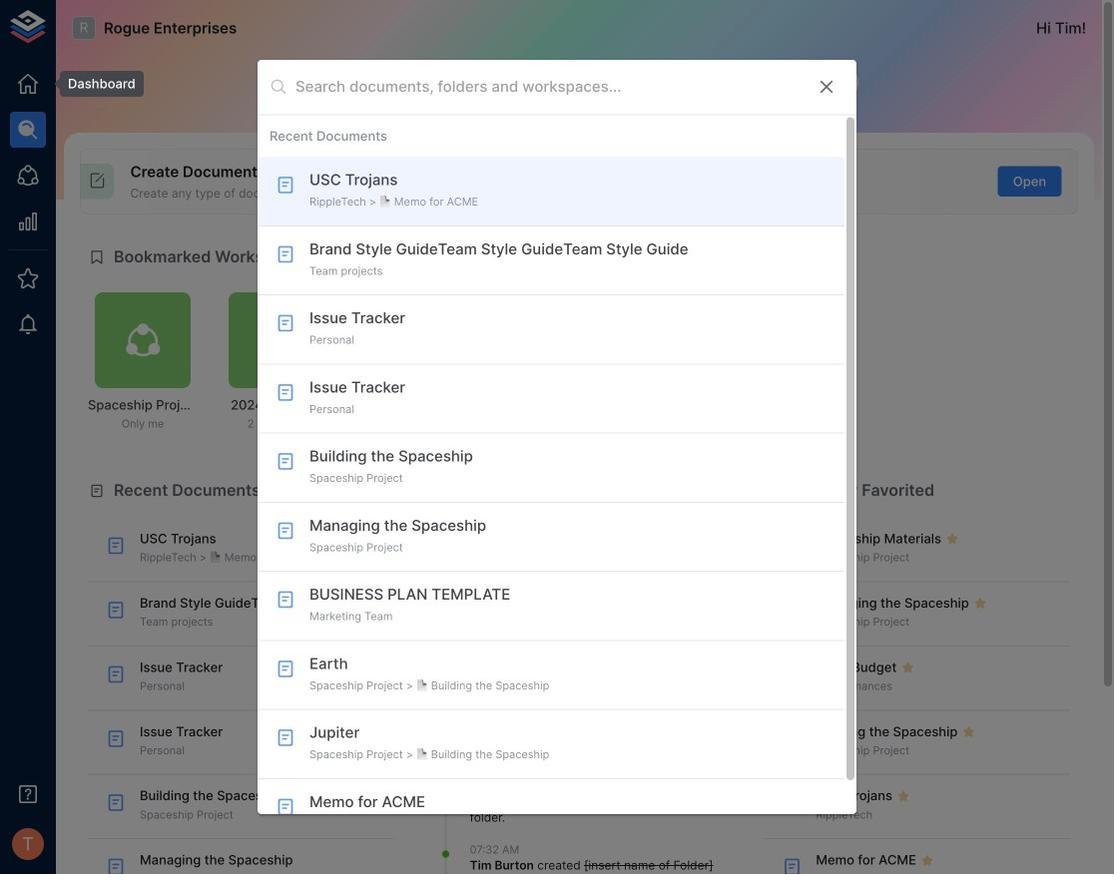 Task type: locate. For each thing, give the bounding box(es) containing it.
Search documents, folders and workspaces... text field
[[296, 72, 801, 102]]

dialog
[[258, 60, 857, 849]]

tooltip
[[46, 71, 144, 97]]



Task type: vqa. For each thing, say whether or not it's contained in the screenshot.
value
no



